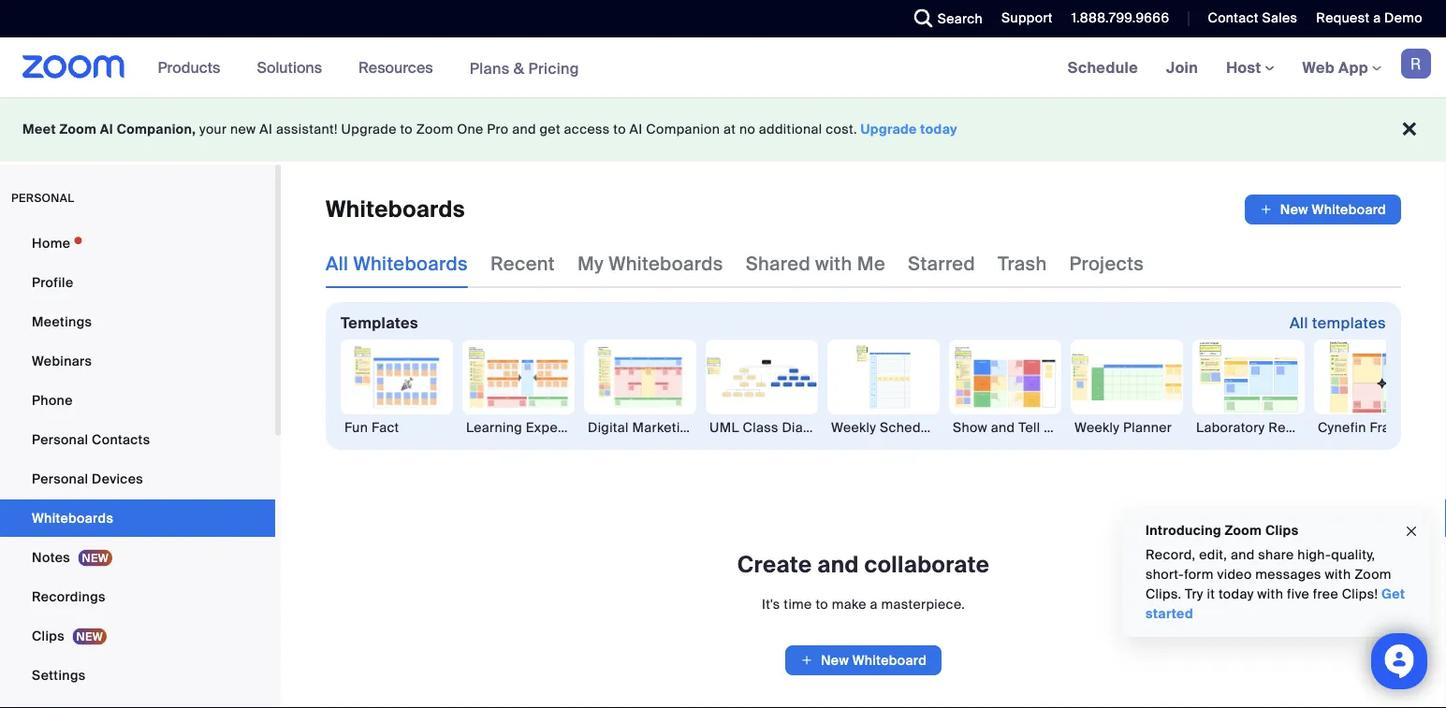 Task type: describe. For each thing, give the bounding box(es) containing it.
starred
[[908, 252, 976, 276]]

learning experience canvas
[[466, 419, 649, 436]]

new whiteboard inside whiteboards "application"
[[1281, 201, 1386, 218]]

learning experience canvas element
[[462, 418, 649, 437]]

no
[[739, 121, 756, 138]]

templates
[[1313, 313, 1386, 333]]

with up 'free'
[[1325, 566, 1351, 584]]

time
[[784, 596, 812, 613]]

show and tell with a twist
[[953, 419, 1117, 436]]

weekly planner button
[[1071, 340, 1183, 437]]

2 upgrade from the left
[[861, 121, 917, 138]]

whiteboards up templates
[[353, 252, 468, 276]]

form
[[1184, 566, 1214, 584]]

app
[[1339, 58, 1369, 77]]

zoom right meet
[[59, 121, 97, 138]]

planner
[[1123, 419, 1172, 436]]

web app
[[1303, 58, 1369, 77]]

and inside meet zoom ai companion, footer
[[512, 121, 536, 138]]

clips!
[[1342, 586, 1378, 603]]

all for all whiteboards
[[326, 252, 349, 276]]

join
[[1167, 58, 1198, 77]]

personal for personal contacts
[[32, 431, 88, 448]]

new for add icon within the whiteboards "application"
[[1281, 201, 1309, 218]]

contacts
[[92, 431, 150, 448]]

plans & pricing
[[470, 58, 579, 78]]

tell
[[1019, 419, 1040, 436]]

home
[[32, 235, 70, 252]]

with down messages
[[1258, 586, 1284, 603]]

1.888.799.9666 button up the join
[[1058, 0, 1174, 37]]

introducing zoom clips
[[1146, 522, 1299, 539]]

today inside meet zoom ai companion, footer
[[921, 121, 958, 138]]

resources
[[359, 58, 433, 77]]

shared with me
[[746, 252, 886, 276]]

products button
[[158, 37, 229, 97]]

solutions button
[[257, 37, 331, 97]]

all templates
[[1290, 313, 1386, 333]]

it's time to make a masterpiece.
[[762, 596, 965, 613]]

0 horizontal spatial to
[[400, 121, 413, 138]]

projects
[[1070, 252, 1144, 276]]

all whiteboards
[[326, 252, 468, 276]]

whiteboards inside whiteboards "application"
[[326, 195, 465, 224]]

my whiteboards
[[577, 252, 723, 276]]

my
[[577, 252, 604, 276]]

record, edit, and share high-quality, short-form video messages with zoom clips. try it today with five free clips!
[[1146, 547, 1392, 603]]

1 upgrade from the left
[[341, 121, 397, 138]]

cynefin
[[1318, 419, 1366, 436]]

notes
[[32, 549, 70, 566]]

close image
[[1404, 521, 1419, 543]]

cynefin framework element
[[1314, 418, 1440, 437]]

me
[[857, 252, 886, 276]]

profile
[[32, 274, 73, 291]]

0 horizontal spatial add image
[[800, 652, 813, 670]]

weekly for weekly schedule
[[831, 419, 876, 436]]

web
[[1303, 58, 1335, 77]]

create
[[737, 551, 812, 580]]

your
[[199, 121, 227, 138]]

shared
[[746, 252, 811, 276]]

assistant!
[[276, 121, 338, 138]]

canvas for digital marketing canvas
[[700, 419, 747, 436]]

twist
[[1085, 419, 1117, 436]]

3 ai from the left
[[630, 121, 643, 138]]

add image inside whiteboards "application"
[[1260, 200, 1273, 219]]

notes link
[[0, 539, 275, 577]]

new
[[230, 121, 256, 138]]

products
[[158, 58, 220, 77]]

0 horizontal spatial new whiteboard
[[821, 652, 927, 669]]

laboratory report button
[[1193, 340, 1312, 437]]

schedule inside button
[[880, 419, 940, 436]]

webinars link
[[0, 343, 275, 380]]

zoom inside record, edit, and share high-quality, short-form video messages with zoom clips. try it today with five free clips!
[[1355, 566, 1392, 584]]

meet zoom ai companion, your new ai assistant! upgrade to zoom one pro and get access to ai companion at no additional cost. upgrade today
[[22, 121, 958, 138]]

host button
[[1226, 58, 1275, 77]]

solutions
[[257, 58, 322, 77]]

2 horizontal spatial to
[[816, 596, 828, 613]]

show and tell with a twist button
[[949, 340, 1117, 437]]

clips link
[[0, 618, 275, 655]]

devices
[[92, 470, 143, 488]]

personal devices
[[32, 470, 143, 488]]

fact
[[372, 419, 399, 436]]

whiteboard inside whiteboards "application"
[[1312, 201, 1386, 218]]

class
[[743, 419, 779, 436]]

schedule inside 'link'
[[1068, 58, 1138, 77]]

all for all templates
[[1290, 313, 1309, 333]]

get
[[1382, 586, 1405, 603]]

introducing
[[1146, 522, 1222, 539]]

whiteboards application
[[326, 195, 1401, 225]]

video
[[1217, 566, 1252, 584]]

webinars
[[32, 352, 92, 370]]

personal
[[11, 191, 74, 205]]

fun
[[345, 419, 368, 436]]

web app button
[[1303, 58, 1382, 77]]

sales
[[1262, 9, 1298, 27]]

settings
[[32, 667, 86, 684]]

get
[[540, 121, 561, 138]]

cynefin framework button
[[1314, 340, 1440, 437]]

a for show and tell with a twist
[[1074, 419, 1081, 436]]

learning
[[466, 419, 522, 436]]

a for it's time to make a masterpiece.
[[870, 596, 878, 613]]

free
[[1313, 586, 1339, 603]]

personal contacts link
[[0, 421, 275, 459]]

profile picture image
[[1401, 49, 1431, 79]]

laboratory
[[1196, 419, 1265, 436]]

companion
[[646, 121, 720, 138]]

personal devices link
[[0, 461, 275, 498]]



Task type: locate. For each thing, give the bounding box(es) containing it.
1 horizontal spatial new whiteboard
[[1281, 201, 1386, 218]]

0 horizontal spatial whiteboard
[[853, 652, 927, 669]]

1.888.799.9666
[[1072, 9, 1170, 27]]

recordings
[[32, 588, 106, 606]]

schedule left show
[[880, 419, 940, 436]]

resources button
[[359, 37, 442, 97]]

1 vertical spatial personal
[[32, 470, 88, 488]]

zoom up edit,
[[1225, 522, 1262, 539]]

new for add icon to the left
[[821, 652, 849, 669]]

1 horizontal spatial a
[[1074, 419, 1081, 436]]

short-
[[1146, 566, 1184, 584]]

0 vertical spatial whiteboard
[[1312, 201, 1386, 218]]

request
[[1317, 9, 1370, 27]]

support
[[1002, 9, 1053, 27]]

0 vertical spatial add image
[[1260, 200, 1273, 219]]

1 horizontal spatial all
[[1290, 313, 1309, 333]]

0 vertical spatial schedule
[[1068, 58, 1138, 77]]

collaborate
[[865, 551, 990, 580]]

1 horizontal spatial new whiteboard button
[[1245, 195, 1401, 225]]

pricing
[[528, 58, 579, 78]]

canvas
[[602, 419, 649, 436], [700, 419, 747, 436]]

clips.
[[1146, 586, 1182, 603]]

quality,
[[1331, 547, 1376, 564]]

digital marketing canvas element
[[584, 418, 747, 437]]

1.888.799.9666 button
[[1058, 0, 1174, 37], [1072, 9, 1170, 27]]

and inside the show and tell with a twist "element"
[[991, 419, 1015, 436]]

home link
[[0, 225, 275, 262]]

to right access
[[613, 121, 626, 138]]

1 horizontal spatial canvas
[[700, 419, 747, 436]]

1 vertical spatial all
[[1290, 313, 1309, 333]]

ai left companion
[[630, 121, 643, 138]]

make
[[832, 596, 867, 613]]

masterpiece.
[[881, 596, 965, 613]]

add image
[[1260, 200, 1273, 219], [800, 652, 813, 670]]

whiteboards link
[[0, 500, 275, 537]]

all inside tab list
[[326, 252, 349, 276]]

0 horizontal spatial canvas
[[602, 419, 649, 436]]

product information navigation
[[144, 37, 593, 99]]

whiteboards inside whiteboards link
[[32, 510, 113, 527]]

banner containing products
[[0, 37, 1446, 99]]

digital
[[588, 419, 629, 436]]

and left get
[[512, 121, 536, 138]]

upgrade down product information navigation
[[341, 121, 397, 138]]

pro
[[487, 121, 509, 138]]

personal for personal devices
[[32, 470, 88, 488]]

all up templates
[[326, 252, 349, 276]]

1 horizontal spatial whiteboard
[[1312, 201, 1386, 218]]

with inside "element"
[[1044, 419, 1070, 436]]

0 horizontal spatial schedule
[[880, 419, 940, 436]]

and up video on the right of page
[[1231, 547, 1255, 564]]

with right tell
[[1044, 419, 1070, 436]]

upgrade right cost.
[[861, 121, 917, 138]]

0 vertical spatial personal
[[32, 431, 88, 448]]

weekly planner element
[[1071, 418, 1183, 437]]

0 vertical spatial new
[[1281, 201, 1309, 218]]

search button
[[900, 0, 988, 37]]

2 personal from the top
[[32, 470, 88, 488]]

whiteboards up 'all whiteboards'
[[326, 195, 465, 224]]

whiteboard
[[1312, 201, 1386, 218], [853, 652, 927, 669]]

a inside "element"
[[1074, 419, 1081, 436]]

messages
[[1256, 566, 1322, 584]]

a right make
[[870, 596, 878, 613]]

schedule down 1.888.799.9666
[[1068, 58, 1138, 77]]

2 horizontal spatial ai
[[630, 121, 643, 138]]

show and tell with a twist element
[[949, 418, 1117, 437]]

edit,
[[1199, 547, 1227, 564]]

a left twist at right bottom
[[1074, 419, 1081, 436]]

1 horizontal spatial to
[[613, 121, 626, 138]]

1 horizontal spatial add image
[[1260, 200, 1273, 219]]

1 personal from the top
[[32, 431, 88, 448]]

1 horizontal spatial new
[[1281, 201, 1309, 218]]

whiteboards down personal devices
[[32, 510, 113, 527]]

1 horizontal spatial clips
[[1266, 522, 1299, 539]]

ai left the companion,
[[100, 121, 113, 138]]

0 horizontal spatial clips
[[32, 628, 65, 645]]

today inside record, edit, and share high-quality, short-form video messages with zoom clips. try it today with five free clips!
[[1219, 586, 1254, 603]]

2 vertical spatial a
[[870, 596, 878, 613]]

recordings link
[[0, 579, 275, 616]]

1 vertical spatial whiteboard
[[853, 652, 927, 669]]

1 ai from the left
[[100, 121, 113, 138]]

1 horizontal spatial upgrade
[[861, 121, 917, 138]]

learning experience canvas button
[[462, 340, 649, 437]]

contact sales
[[1208, 9, 1298, 27]]

meetings navigation
[[1054, 37, 1446, 99]]

1 horizontal spatial schedule
[[1068, 58, 1138, 77]]

meet zoom ai companion, footer
[[0, 97, 1446, 162]]

search
[[938, 10, 983, 27]]

a left 'demo'
[[1373, 9, 1381, 27]]

1 canvas from the left
[[602, 419, 649, 436]]

canvas for learning experience canvas
[[602, 419, 649, 436]]

fun fact element
[[341, 418, 453, 437]]

contact sales link
[[1194, 0, 1303, 37], [1208, 9, 1298, 27]]

it
[[1207, 586, 1215, 603]]

1 horizontal spatial ai
[[260, 121, 273, 138]]

1.888.799.9666 button up schedule 'link'
[[1072, 9, 1170, 27]]

weekly inside button
[[1075, 419, 1120, 436]]

1 vertical spatial schedule
[[880, 419, 940, 436]]

get started link
[[1146, 586, 1405, 623]]

0 vertical spatial all
[[326, 252, 349, 276]]

to down resources dropdown button
[[400, 121, 413, 138]]

one
[[457, 121, 484, 138]]

access
[[564, 121, 610, 138]]

to right time
[[816, 596, 828, 613]]

all
[[326, 252, 349, 276], [1290, 313, 1309, 333]]

fun fact
[[345, 419, 399, 436]]

personal down personal contacts on the bottom left of the page
[[32, 470, 88, 488]]

laboratory report element
[[1193, 418, 1312, 437]]

at
[[724, 121, 736, 138]]

digital marketing canvas
[[588, 419, 747, 436]]

all left "templates"
[[1290, 313, 1309, 333]]

1 vertical spatial new
[[821, 652, 849, 669]]

1 vertical spatial add image
[[800, 652, 813, 670]]

0 horizontal spatial all
[[326, 252, 349, 276]]

request a demo link
[[1303, 0, 1446, 37], [1317, 9, 1423, 27]]

and left tell
[[991, 419, 1015, 436]]

0 vertical spatial clips
[[1266, 522, 1299, 539]]

2 ai from the left
[[260, 121, 273, 138]]

0 horizontal spatial today
[[921, 121, 958, 138]]

diagram
[[782, 419, 836, 436]]

support link
[[988, 0, 1058, 37], [1002, 9, 1053, 27]]

five
[[1287, 586, 1310, 603]]

0 vertical spatial a
[[1373, 9, 1381, 27]]

1 vertical spatial today
[[1219, 586, 1254, 603]]

clips
[[1266, 522, 1299, 539], [32, 628, 65, 645]]

started
[[1146, 606, 1194, 623]]

personal down phone
[[32, 431, 88, 448]]

whiteboards
[[326, 195, 465, 224], [353, 252, 468, 276], [609, 252, 723, 276], [32, 510, 113, 527]]

canvas inside "element"
[[700, 419, 747, 436]]

0 horizontal spatial upgrade
[[341, 121, 397, 138]]

whiteboards right my
[[609, 252, 723, 276]]

banner
[[0, 37, 1446, 99]]

2 horizontal spatial a
[[1373, 9, 1381, 27]]

settings link
[[0, 657, 275, 695]]

today
[[921, 121, 958, 138], [1219, 586, 1254, 603]]

zoom
[[59, 121, 97, 138], [416, 121, 454, 138], [1225, 522, 1262, 539], [1355, 566, 1392, 584]]

with left me
[[815, 252, 853, 276]]

to
[[400, 121, 413, 138], [613, 121, 626, 138], [816, 596, 828, 613]]

with
[[815, 252, 853, 276], [1044, 419, 1070, 436], [1325, 566, 1351, 584], [1258, 586, 1284, 603]]

zoom left one
[[416, 121, 454, 138]]

weekly planner
[[1075, 419, 1172, 436]]

templates
[[341, 313, 418, 333]]

tabs of all whiteboard page tab list
[[326, 240, 1144, 288]]

plans & pricing link
[[470, 58, 579, 78], [470, 58, 579, 78]]

weekly schedule
[[831, 419, 940, 436]]

upgrade
[[341, 121, 397, 138], [861, 121, 917, 138]]

marketing
[[632, 419, 696, 436]]

trash
[[998, 252, 1047, 276]]

report
[[1269, 419, 1312, 436]]

0 horizontal spatial weekly
[[831, 419, 876, 436]]

with inside tabs of all whiteboard page tab list
[[815, 252, 853, 276]]

0 horizontal spatial a
[[870, 596, 878, 613]]

new inside whiteboards "application"
[[1281, 201, 1309, 218]]

clips up share
[[1266, 522, 1299, 539]]

zoom up clips!
[[1355, 566, 1392, 584]]

join link
[[1152, 37, 1212, 97]]

0 horizontal spatial new
[[821, 652, 849, 669]]

new whiteboard
[[1281, 201, 1386, 218], [821, 652, 927, 669]]

share
[[1258, 547, 1294, 564]]

host
[[1226, 58, 1265, 77]]

uml class diagram element
[[706, 418, 836, 437]]

1 horizontal spatial weekly
[[1075, 419, 1120, 436]]

1 vertical spatial new whiteboard button
[[785, 646, 942, 676]]

1 vertical spatial clips
[[32, 628, 65, 645]]

1 horizontal spatial today
[[1219, 586, 1254, 603]]

all inside button
[[1290, 313, 1309, 333]]

and inside record, edit, and share high-quality, short-form video messages with zoom clips. try it today with five free clips!
[[1231, 547, 1255, 564]]

upgrade today link
[[861, 121, 958, 138]]

and up make
[[818, 551, 859, 580]]

zoom logo image
[[22, 55, 125, 79]]

1 vertical spatial a
[[1074, 419, 1081, 436]]

recent
[[491, 252, 555, 276]]

create and collaborate
[[737, 551, 990, 580]]

clips inside clips link
[[32, 628, 65, 645]]

2 weekly from the left
[[1075, 419, 1120, 436]]

2 canvas from the left
[[700, 419, 747, 436]]

0 horizontal spatial new whiteboard button
[[785, 646, 942, 676]]

ai right new
[[260, 121, 273, 138]]

uml
[[710, 419, 739, 436]]

cynefin framework
[[1318, 419, 1440, 436]]

personal menu menu
[[0, 225, 275, 709]]

1 weekly from the left
[[831, 419, 876, 436]]

get started
[[1146, 586, 1405, 623]]

weekly schedule element
[[828, 418, 940, 437]]

show
[[953, 419, 988, 436]]

demo
[[1385, 9, 1423, 27]]

0 vertical spatial today
[[921, 121, 958, 138]]

0 vertical spatial new whiteboard button
[[1245, 195, 1401, 225]]

0 horizontal spatial ai
[[100, 121, 113, 138]]

weekly for weekly planner
[[1075, 419, 1120, 436]]

0 vertical spatial new whiteboard
[[1281, 201, 1386, 218]]

weekly inside button
[[831, 419, 876, 436]]

uml class diagram
[[710, 419, 836, 436]]

1 vertical spatial new whiteboard
[[821, 652, 927, 669]]

schedule link
[[1054, 37, 1152, 97]]

clips up settings
[[32, 628, 65, 645]]



Task type: vqa. For each thing, say whether or not it's contained in the screenshot.
the New to the right
yes



